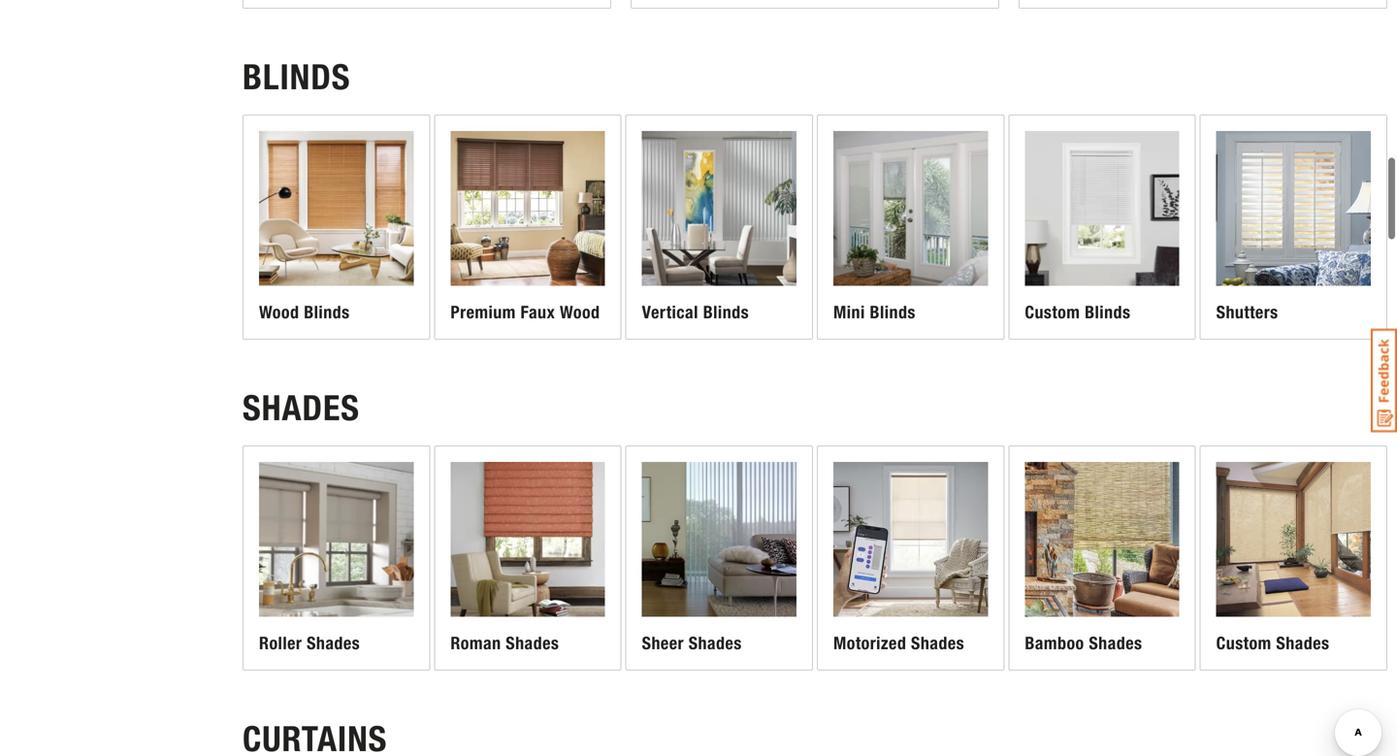 Task type: vqa. For each thing, say whether or not it's contained in the screenshot.
BLINDS
yes



Task type: locate. For each thing, give the bounding box(es) containing it.
wood
[[259, 302, 299, 323], [560, 302, 600, 323]]

shades for bamboo shades
[[1090, 633, 1143, 654]]

feedback link image
[[1372, 328, 1398, 433]]

shades inside 'link'
[[689, 633, 742, 654]]

bamboo shades
[[1025, 633, 1143, 654]]

motorized shades
[[834, 633, 965, 654]]

2 blinds from the left
[[704, 302, 750, 323]]

3 blinds from the left
[[1085, 302, 1131, 323]]

2 wood from the left
[[560, 302, 600, 323]]

bamboo shades link
[[1010, 447, 1196, 670]]

image for mini blinds image
[[834, 131, 989, 286]]

shutters
[[1217, 302, 1279, 323]]

shades for custom shades
[[1277, 633, 1330, 654]]

1 horizontal spatial wood
[[560, 302, 600, 323]]

roman
[[451, 633, 501, 654]]

shades for roman shades
[[506, 633, 560, 654]]

image for roman shades image
[[451, 462, 605, 617]]

custom blinds link
[[1010, 116, 1196, 339]]

image for motorized shades image
[[834, 462, 989, 617]]

4 shades from the left
[[506, 633, 560, 654]]

bamboo
[[1025, 633, 1085, 654]]

1 shades from the left
[[307, 633, 360, 654]]

6 shades from the left
[[1277, 633, 1330, 654]]

shades for roller shades
[[307, 633, 360, 654]]

shades
[[307, 633, 360, 654], [689, 633, 742, 654], [1090, 633, 1143, 654], [506, 633, 560, 654], [912, 633, 965, 654], [1277, 633, 1330, 654]]

roman shades link
[[435, 447, 621, 670]]

blinds
[[304, 302, 350, 323], [704, 302, 750, 323], [1085, 302, 1131, 323], [870, 302, 916, 323]]

mini blinds
[[834, 302, 916, 323]]

shutters link
[[1202, 116, 1387, 339]]

0 horizontal spatial custom
[[1025, 302, 1081, 323]]

roller
[[259, 633, 302, 654]]

1 horizontal spatial custom
[[1217, 633, 1272, 654]]

image for wood blinds image
[[259, 131, 414, 286]]

premium faux wood link
[[435, 116, 621, 339]]

image for custom shades image
[[1217, 462, 1372, 617]]

1 blinds from the left
[[304, 302, 350, 323]]

2 shades from the left
[[689, 633, 742, 654]]

0 horizontal spatial wood
[[259, 302, 299, 323]]

1 vertical spatial custom
[[1217, 633, 1272, 654]]

0 vertical spatial custom
[[1025, 302, 1081, 323]]

image for shutters image
[[1217, 131, 1372, 286]]

image for custom blinds image
[[1025, 131, 1180, 286]]

image for roller shades image
[[259, 462, 414, 617]]

shades inside 'link'
[[912, 633, 965, 654]]

5 shades from the left
[[912, 633, 965, 654]]

custom for custom shades
[[1217, 633, 1272, 654]]

custom for custom blinds
[[1025, 302, 1081, 323]]

sheer shades link
[[627, 447, 813, 670]]

1 wood from the left
[[259, 302, 299, 323]]

motorized shades link
[[818, 447, 1004, 670]]

3 shades from the left
[[1090, 633, 1143, 654]]

custom
[[1025, 302, 1081, 323], [1217, 633, 1272, 654]]

4 blinds from the left
[[870, 302, 916, 323]]

blinds for custom blinds
[[1085, 302, 1131, 323]]



Task type: describe. For each thing, give the bounding box(es) containing it.
roller shades
[[259, 633, 360, 654]]

sheer
[[642, 633, 684, 654]]

blinds for vertical blinds
[[704, 302, 750, 323]]

premium faux wood
[[451, 302, 600, 323]]

wood blinds link
[[244, 116, 429, 339]]

mini blinds link
[[818, 116, 1004, 339]]

premium
[[451, 302, 516, 323]]

image for bamboo shades image
[[1025, 462, 1180, 617]]

shades
[[243, 387, 360, 429]]

blinds for wood blinds
[[304, 302, 350, 323]]

shades for sheer shades
[[689, 633, 742, 654]]

image for vertical blinds image
[[642, 131, 797, 286]]

vertical
[[642, 302, 699, 323]]

custom shades
[[1217, 633, 1330, 654]]

custom shades link
[[1202, 447, 1387, 670]]

image for sheer shades image
[[642, 462, 797, 617]]

mini
[[834, 302, 866, 323]]

shades for motorized shades
[[912, 633, 965, 654]]

faux
[[521, 302, 556, 323]]

roller shades link
[[244, 447, 429, 670]]

motorized
[[834, 633, 907, 654]]

roman shades
[[451, 633, 560, 654]]

blinds for mini blinds
[[870, 302, 916, 323]]

sheer shades
[[642, 633, 742, 654]]

custom blinds
[[1025, 302, 1131, 323]]

vertical blinds
[[642, 302, 750, 323]]

blinds
[[243, 56, 351, 98]]

vertical blinds link
[[627, 116, 813, 339]]

wood blinds
[[259, 302, 350, 323]]

image for premium faux wood image
[[451, 131, 605, 286]]



